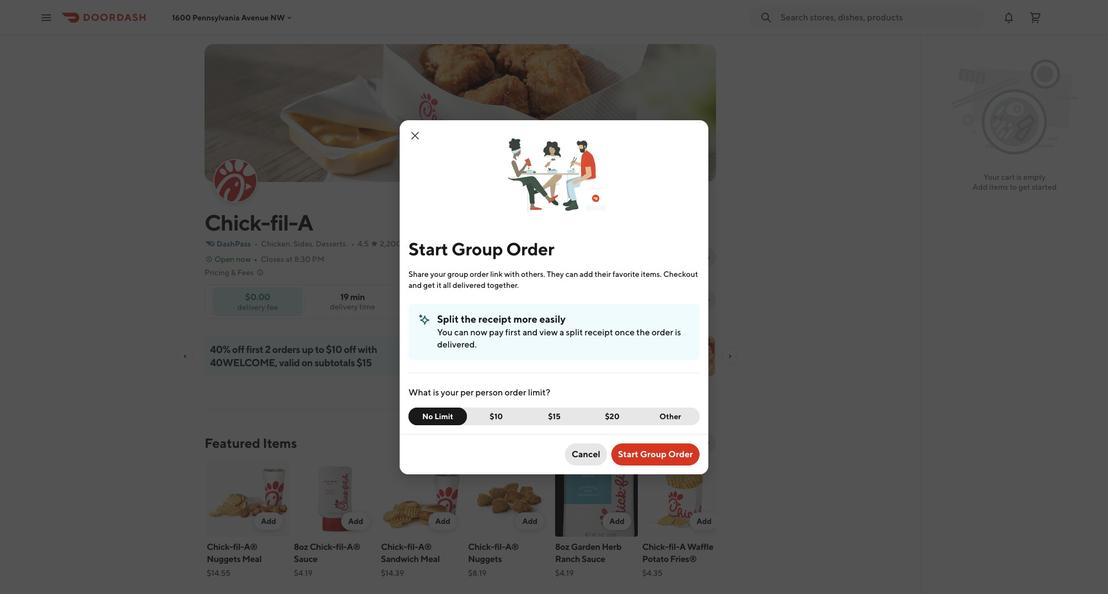 Task type: describe. For each thing, give the bounding box(es) containing it.
fees
[[237, 268, 254, 277]]

pricing & fees
[[205, 268, 254, 277]]

chick-fil-a waffle potato fries® image
[[643, 458, 725, 537]]

a® for chick-fil-a® sandwich meal
[[418, 542, 432, 552]]

$15 inside 40% off first 2 orders up to $10 off with 40welcome, valid on subtotals $15
[[357, 357, 372, 368]]

order inside 'start group order' button
[[669, 449, 693, 459]]

chicken.
[[261, 239, 292, 248]]

open
[[215, 255, 235, 264]]

what is your per person order limit? option group
[[409, 407, 700, 425]]

fil- for chick-fil-a® nuggets meal $14.55
[[233, 542, 244, 552]]

nuggets for meal
[[207, 554, 241, 564]]

open menu image
[[40, 11, 53, 24]]

time
[[360, 302, 375, 311]]

cancel
[[572, 449, 601, 459]]

can inside split the receipt more easily you can now pay first and view a split receipt once the order is delivered.
[[455, 327, 469, 337]]

order inside group order button
[[688, 296, 710, 305]]

previous button of carousel image
[[681, 439, 690, 447]]

up
[[302, 344, 314, 355]]

a® for chick-fil-a® nuggets
[[506, 542, 519, 552]]

4.5
[[358, 239, 369, 248]]

sauce for garden
[[582, 554, 606, 564]]

No Limit button
[[409, 407, 467, 425]]

19
[[340, 292, 349, 302]]

40% off first 2 orders up to $10 off with 40welcome, valid on subtotals $15
[[210, 344, 377, 368]]

dashpass •
[[217, 239, 258, 248]]

fil- inside 8oz chick-fil-a® sauce $4.19
[[336, 542, 347, 552]]

order inside share your group order link with others. they can add their favorite items. checkout and get it all delivered together.
[[470, 269, 489, 278]]

ratings
[[407, 239, 431, 248]]

$8.19
[[468, 569, 487, 578]]

split
[[566, 327, 583, 337]]

other
[[660, 412, 682, 421]]

1 vertical spatial your
[[441, 387, 459, 397]]

meal for chick-fil-a® nuggets meal
[[242, 554, 262, 564]]

sandwich
[[381, 554, 419, 564]]

first inside 40% off first 2 orders up to $10 off with 40welcome, valid on subtotals $15
[[246, 344, 263, 355]]

• left 0.8 at top left
[[435, 239, 438, 248]]

with inside share your group order link with others. they can add their favorite items. checkout and get it all delivered together.
[[505, 269, 520, 278]]

ranch
[[556, 554, 580, 564]]

saved button
[[586, 292, 636, 309]]

0 vertical spatial group
[[452, 238, 503, 259]]

0 vertical spatial order
[[507, 238, 555, 259]]

8oz chick-fil-a® sauce image
[[294, 458, 377, 537]]

chick-fil-a® nuggets meal $14.55
[[207, 542, 262, 578]]

$15 button
[[525, 407, 584, 425]]

is inside split the receipt more easily you can now pay first and view a split receipt once the order is delivered.
[[675, 327, 682, 337]]

and inside split the receipt more easily you can now pay first and view a split receipt once the order is delivered.
[[523, 327, 538, 337]]

a for chick-fil-a
[[298, 210, 313, 236]]

checkout
[[664, 269, 699, 278]]

saved
[[608, 296, 630, 305]]

their
[[595, 269, 611, 278]]

$14.39
[[381, 569, 404, 578]]

subtotals
[[315, 357, 355, 368]]

19 min delivery time
[[330, 292, 375, 311]]

pay
[[489, 327, 504, 337]]

add button for chick-fil-a waffle potato fries®
[[690, 512, 719, 530]]

you
[[437, 327, 453, 337]]

group
[[448, 269, 469, 278]]

fil- for chick-fil-a® nuggets $8.19
[[495, 542, 506, 552]]

pricing & fees button
[[205, 267, 265, 278]]

1600
[[172, 13, 191, 22]]

featured
[[205, 435, 260, 451]]

8oz garden herb ranch sauce $4.19
[[556, 542, 622, 578]]

40welcome,
[[210, 357, 278, 368]]

group order
[[664, 296, 710, 305]]

easily
[[540, 313, 566, 325]]

40%
[[210, 344, 231, 355]]

at
[[286, 255, 293, 264]]

2,200+
[[380, 239, 406, 248]]

1 vertical spatial receipt
[[585, 327, 613, 337]]

more info button
[[657, 248, 717, 266]]

add for chick-fil-a® nuggets meal
[[261, 517, 276, 526]]

items
[[990, 183, 1009, 191]]

2 vertical spatial order
[[505, 387, 527, 397]]

0 vertical spatial start group order
[[409, 238, 555, 259]]

get inside your cart is empty add items to get started
[[1019, 183, 1031, 191]]

it
[[437, 281, 442, 289]]

sauce for chick-
[[294, 554, 318, 564]]

once
[[615, 327, 635, 337]]

to for get
[[1010, 183, 1018, 191]]

first inside split the receipt more easily you can now pay first and view a split receipt once the order is delivered.
[[506, 327, 521, 337]]

closes
[[261, 255, 284, 264]]

chick- inside 8oz chick-fil-a® sauce $4.19
[[310, 542, 336, 552]]

2,200+ ratings •
[[380, 239, 438, 248]]

2
[[265, 344, 271, 355]]

fil- for chick-fil-a® sandwich meal $14.39
[[407, 542, 418, 552]]

mi
[[455, 239, 463, 248]]

• left the 4.5
[[351, 239, 354, 248]]

chick-fil-a waffle potato fries® $4.35
[[643, 542, 714, 578]]

chick- for chick-fil-a® nuggets meal $14.55
[[207, 542, 233, 552]]

what is your per person order limit?
[[409, 387, 551, 397]]

• left closes
[[254, 255, 258, 264]]

0 items, open order cart image
[[1029, 11, 1043, 24]]

0 horizontal spatial start
[[409, 238, 448, 259]]

featured items
[[205, 435, 297, 451]]

others.
[[521, 269, 546, 278]]

favorite
[[613, 269, 640, 278]]

close start group order image
[[409, 129, 422, 142]]

avenue
[[241, 13, 269, 22]]

chick-fil-a® nuggets meal image
[[207, 458, 290, 537]]

per
[[461, 387, 474, 397]]

herb
[[602, 542, 622, 552]]

order inside split the receipt more easily you can now pay first and view a split receipt once the order is delivered.
[[652, 327, 674, 337]]

chicken. sides. desserts.
[[261, 239, 348, 248]]

add button for chick-fil-a® sandwich meal
[[429, 512, 457, 530]]

chick-fil-a
[[205, 210, 313, 236]]

garden
[[571, 542, 601, 552]]

1600 pennsylvania avenue nw
[[172, 13, 285, 22]]

select promotional banner element
[[445, 376, 476, 396]]

a for chick-fil-a waffle potato fries® $4.35
[[680, 542, 686, 552]]

no limit
[[423, 412, 454, 421]]

group inside button
[[664, 296, 687, 305]]

start group order button
[[612, 443, 700, 465]]

open now
[[215, 255, 251, 264]]

add for chick-fil-a® nuggets
[[523, 517, 538, 526]]

a
[[560, 327, 565, 337]]

view
[[540, 327, 558, 337]]

delivery inside $0.00 delivery fee
[[238, 303, 265, 311]]

$10 inside 40% off first 2 orders up to $10 off with 40welcome, valid on subtotals $15
[[326, 344, 342, 355]]

add for chick-fil-a waffle potato fries®
[[697, 517, 712, 526]]

0 vertical spatial the
[[461, 313, 477, 325]]

a® for chick-fil-a® nuggets meal
[[244, 542, 258, 552]]

0 vertical spatial now
[[236, 255, 251, 264]]

add button for chick-fil-a® nuggets
[[516, 512, 544, 530]]

potato
[[643, 554, 669, 564]]

add
[[580, 269, 593, 278]]

chick-fil-a® nuggets image
[[468, 458, 551, 537]]

what
[[409, 387, 431, 397]]

pennsylvania
[[192, 13, 240, 22]]

0 horizontal spatial receipt
[[479, 313, 512, 325]]

• right mi
[[466, 239, 470, 248]]

share
[[409, 269, 429, 278]]

pricing
[[205, 268, 229, 277]]

delivered
[[453, 281, 486, 289]]

delivery inside 19 min delivery time
[[330, 302, 358, 311]]

chick- for chick-fil-a waffle potato fries® $4.35
[[643, 542, 669, 552]]

started
[[1032, 183, 1057, 191]]

your cart is empty add items to get started
[[973, 173, 1057, 191]]

8oz for 8oz chick-fil-a® sauce
[[294, 542, 308, 552]]

items
[[263, 435, 297, 451]]

1600 pennsylvania avenue nw button
[[172, 13, 294, 22]]



Task type: locate. For each thing, give the bounding box(es) containing it.
desserts.
[[316, 239, 348, 248]]

group up link
[[452, 238, 503, 259]]

• left chicken.
[[255, 239, 258, 248]]

4 a® from the left
[[506, 542, 519, 552]]

start group order
[[409, 238, 555, 259], [618, 449, 693, 459]]

Other button
[[641, 407, 700, 425]]

delivery
[[330, 302, 358, 311], [238, 303, 265, 311]]

start group order inside button
[[618, 449, 693, 459]]

sauce inside 8oz chick-fil-a® sauce $4.19
[[294, 554, 318, 564]]

0 vertical spatial order
[[470, 269, 489, 278]]

link
[[491, 269, 503, 278]]

0 horizontal spatial with
[[358, 344, 377, 355]]

share your group order link with others. they can add their favorite items. checkout and get it all delivered together.
[[409, 269, 699, 289]]

1 vertical spatial and
[[523, 327, 538, 337]]

0 horizontal spatial get
[[424, 281, 435, 289]]

nuggets
[[207, 554, 241, 564], [468, 554, 502, 564]]

0 horizontal spatial $10
[[326, 344, 342, 355]]

a® inside chick-fil-a® sandwich meal $14.39
[[418, 542, 432, 552]]

order down group order button
[[652, 327, 674, 337]]

more
[[514, 313, 538, 325]]

1 sauce from the left
[[294, 554, 318, 564]]

0 horizontal spatial off
[[232, 344, 245, 355]]

start group order dialog
[[400, 120, 709, 474]]

person
[[476, 387, 503, 397]]

meal
[[242, 554, 262, 564], [421, 554, 440, 564]]

get inside share your group order link with others. they can add their favorite items. checkout and get it all delivered together.
[[424, 281, 435, 289]]

2 off from the left
[[344, 344, 356, 355]]

chick- inside chick-fil-a® sandwich meal $14.39
[[381, 542, 407, 552]]

1 off from the left
[[232, 344, 245, 355]]

1 $4.19 from the left
[[294, 569, 313, 578]]

8oz garden herb ranch sauce image
[[556, 458, 638, 537]]

1 vertical spatial now
[[471, 327, 488, 337]]

fil- for chick-fil-a
[[270, 210, 298, 236]]

$4.19
[[294, 569, 313, 578], [556, 569, 574, 578]]

no
[[423, 412, 433, 421]]

add for chick-fil-a® sandwich meal
[[435, 517, 451, 526]]

chick- up $14.55
[[207, 542, 233, 552]]

3 a® from the left
[[418, 542, 432, 552]]

$15 right "subtotals"
[[357, 357, 372, 368]]

get down empty
[[1019, 183, 1031, 191]]

chick-
[[205, 210, 270, 236], [207, 542, 233, 552], [310, 542, 336, 552], [381, 542, 407, 552], [468, 542, 495, 552], [643, 542, 669, 552]]

0 horizontal spatial nuggets
[[207, 554, 241, 564]]

nuggets up $14.55
[[207, 554, 241, 564]]

8oz inside 8oz chick-fil-a® sauce $4.19
[[294, 542, 308, 552]]

1 vertical spatial with
[[358, 344, 377, 355]]

0 vertical spatial first
[[506, 327, 521, 337]]

now up the fees
[[236, 255, 251, 264]]

1 horizontal spatial now
[[471, 327, 488, 337]]

$15 inside button
[[548, 412, 561, 421]]

$0.00
[[245, 292, 270, 302]]

and
[[409, 281, 422, 289], [523, 327, 538, 337]]

your left per
[[441, 387, 459, 397]]

$10 down person
[[490, 412, 503, 421]]

featured items heading
[[205, 434, 297, 452]]

is down group order button
[[675, 327, 682, 337]]

can
[[566, 269, 578, 278], [455, 327, 469, 337]]

start inside button
[[618, 449, 639, 459]]

fil- for chick-fil-a waffle potato fries® $4.35
[[669, 542, 680, 552]]

$10 button
[[461, 407, 526, 425]]

4 add button from the left
[[516, 512, 544, 530]]

1 horizontal spatial start
[[618, 449, 639, 459]]

2 vertical spatial is
[[433, 387, 439, 397]]

1 vertical spatial start group order
[[618, 449, 693, 459]]

&
[[231, 268, 236, 277]]

get left it
[[424, 281, 435, 289]]

0 horizontal spatial first
[[246, 344, 263, 355]]

2 a® from the left
[[347, 542, 361, 552]]

0 horizontal spatial to
[[315, 344, 324, 355]]

info
[[695, 253, 710, 261]]

together.
[[487, 281, 519, 289]]

fee
[[267, 303, 278, 311]]

to down cart
[[1010, 183, 1018, 191]]

start group order down the previous button of carousel image
[[618, 449, 693, 459]]

cart
[[1002, 173, 1016, 181]]

a
[[298, 210, 313, 236], [680, 542, 686, 552]]

your inside share your group order link with others. they can add their favorite items. checkout and get it all delivered together.
[[431, 269, 446, 278]]

meal inside chick-fil-a® nuggets meal $14.55
[[242, 554, 262, 564]]

split the receipt more easily you can now pay first and view a split receipt once the order is delivered.
[[437, 313, 682, 349]]

0 vertical spatial $15
[[357, 357, 372, 368]]

group down checkout
[[664, 296, 687, 305]]

1 vertical spatial can
[[455, 327, 469, 337]]

is right what
[[433, 387, 439, 397]]

a up chicken. sides. desserts.
[[298, 210, 313, 236]]

with down time
[[358, 344, 377, 355]]

• closes at 8:30 pm
[[254, 255, 325, 264]]

fil- down 8oz chick-fil-a® sauce image
[[336, 542, 347, 552]]

0 horizontal spatial the
[[461, 313, 477, 325]]

2 delivery from the left
[[238, 303, 265, 311]]

waffle
[[688, 542, 714, 552]]

2 $4.19 from the left
[[556, 569, 574, 578]]

and inside share your group order link with others. they can add their favorite items. checkout and get it all delivered together.
[[409, 281, 422, 289]]

start group order up link
[[409, 238, 555, 259]]

the right the split
[[461, 313, 477, 325]]

1 horizontal spatial order
[[505, 387, 527, 397]]

1 vertical spatial the
[[637, 327, 650, 337]]

nuggets inside chick-fil-a® nuggets meal $14.55
[[207, 554, 241, 564]]

group of people ordering together image
[[500, 120, 609, 229]]

receipt up pay
[[479, 313, 512, 325]]

8oz for 8oz garden herb ranch sauce
[[556, 542, 570, 552]]

1 horizontal spatial receipt
[[585, 327, 613, 337]]

2 vertical spatial order
[[669, 449, 693, 459]]

first left 2
[[246, 344, 263, 355]]

to inside your cart is empty add items to get started
[[1010, 183, 1018, 191]]

min
[[350, 292, 365, 302]]

$4.19 inside 8oz garden herb ranch sauce $4.19
[[556, 569, 574, 578]]

1 vertical spatial first
[[246, 344, 263, 355]]

a up 'fries®'
[[680, 542, 686, 552]]

1 horizontal spatial $10
[[490, 412, 503, 421]]

5 add button from the left
[[603, 512, 632, 530]]

2 nuggets from the left
[[468, 554, 502, 564]]

8oz
[[294, 542, 308, 552], [556, 542, 570, 552]]

1 vertical spatial group
[[664, 296, 687, 305]]

add button
[[255, 512, 283, 530], [342, 512, 370, 530], [429, 512, 457, 530], [516, 512, 544, 530], [603, 512, 632, 530], [690, 512, 719, 530]]

next button of carousel image
[[703, 439, 712, 447]]

1 add button from the left
[[255, 512, 283, 530]]

add button up 8oz chick-fil-a® sauce $4.19
[[342, 512, 370, 530]]

group
[[452, 238, 503, 259], [664, 296, 687, 305], [641, 449, 667, 459]]

1 vertical spatial start
[[618, 449, 639, 459]]

with inside 40% off first 2 orders up to $10 off with 40welcome, valid on subtotals $15
[[358, 344, 377, 355]]

2 vertical spatial group
[[641, 449, 667, 459]]

your up it
[[431, 269, 446, 278]]

split
[[437, 313, 459, 325]]

a®
[[244, 542, 258, 552], [347, 542, 361, 552], [418, 542, 432, 552], [506, 542, 519, 552]]

to for $10
[[315, 344, 324, 355]]

on
[[302, 357, 313, 368]]

chick- for chick-fil-a
[[205, 210, 270, 236]]

group order button
[[645, 292, 717, 309]]

chick- inside chick-fil-a® nuggets meal $14.55
[[207, 542, 233, 552]]

add button for chick-fil-a® nuggets meal
[[255, 512, 283, 530]]

1 vertical spatial order
[[652, 327, 674, 337]]

chick- for chick-fil-a® sandwich meal $14.39
[[381, 542, 407, 552]]

fil- up sandwich
[[407, 542, 418, 552]]

a inside chick-fil-a waffle potato fries® $4.35
[[680, 542, 686, 552]]

fil- down "chick-fil-a® nuggets" image
[[495, 542, 506, 552]]

1 vertical spatial to
[[315, 344, 324, 355]]

delivered.
[[437, 339, 477, 349]]

receipt right split at the bottom
[[585, 327, 613, 337]]

they
[[547, 269, 564, 278]]

2 8oz from the left
[[556, 542, 570, 552]]

$4.19 for 8oz chick-fil-a® sauce
[[294, 569, 313, 578]]

1 horizontal spatial start group order
[[618, 449, 693, 459]]

0 vertical spatial with
[[505, 269, 520, 278]]

valid
[[279, 357, 300, 368]]

$$
[[473, 239, 482, 248]]

a® down chick-fil-a® nuggets meal image
[[244, 542, 258, 552]]

empty
[[1024, 173, 1046, 181]]

1 horizontal spatial off
[[344, 344, 356, 355]]

chick- down 8oz chick-fil-a® sauce image
[[310, 542, 336, 552]]

2 meal from the left
[[421, 554, 440, 564]]

fil- down chick-fil-a® nuggets meal image
[[233, 542, 244, 552]]

0 horizontal spatial a
[[298, 210, 313, 236]]

1 horizontal spatial sauce
[[582, 554, 606, 564]]

chick- inside chick-fil-a® nuggets $8.19
[[468, 542, 495, 552]]

0 vertical spatial can
[[566, 269, 578, 278]]

add for 8oz garden herb ranch sauce
[[610, 517, 625, 526]]

add button up waffle
[[690, 512, 719, 530]]

chick-fil-a® sandwich meal $14.39
[[381, 542, 440, 578]]

fil- up chicken.
[[270, 210, 298, 236]]

start
[[409, 238, 448, 259], [618, 449, 639, 459]]

a® inside chick-fil-a® nuggets meal $14.55
[[244, 542, 258, 552]]

now inside split the receipt more easily you can now pay first and view a split receipt once the order is delivered.
[[471, 327, 488, 337]]

add button for 8oz garden herb ranch sauce
[[603, 512, 632, 530]]

1 meal from the left
[[242, 554, 262, 564]]

$4.19 inside 8oz chick-fil-a® sauce $4.19
[[294, 569, 313, 578]]

order down the previous button of carousel image
[[669, 449, 693, 459]]

order down checkout
[[688, 296, 710, 305]]

dashpass
[[217, 239, 251, 248]]

fil- up 'fries®'
[[669, 542, 680, 552]]

now left pay
[[471, 327, 488, 337]]

0 vertical spatial is
[[1017, 173, 1022, 181]]

group down other
[[641, 449, 667, 459]]

1 horizontal spatial first
[[506, 327, 521, 337]]

fil- inside chick-fil-a® nuggets $8.19
[[495, 542, 506, 552]]

to inside 40% off first 2 orders up to $10 off with 40welcome, valid on subtotals $15
[[315, 344, 324, 355]]

nuggets inside chick-fil-a® nuggets $8.19
[[468, 554, 502, 564]]

$0.00 delivery fee
[[238, 292, 278, 311]]

0 horizontal spatial and
[[409, 281, 422, 289]]

0 vertical spatial start
[[409, 238, 448, 259]]

is right cart
[[1017, 173, 1022, 181]]

fries®
[[671, 554, 697, 564]]

$10
[[326, 344, 342, 355], [490, 412, 503, 421]]

0 horizontal spatial meal
[[242, 554, 262, 564]]

off up "subtotals"
[[344, 344, 356, 355]]

2 horizontal spatial is
[[1017, 173, 1022, 181]]

0 horizontal spatial can
[[455, 327, 469, 337]]

1 a® from the left
[[244, 542, 258, 552]]

a® up sandwich
[[418, 542, 432, 552]]

$14.55
[[207, 569, 231, 578]]

can inside share your group order link with others. they can add their favorite items. checkout and get it all delivered together.
[[566, 269, 578, 278]]

•
[[255, 239, 258, 248], [351, 239, 354, 248], [435, 239, 438, 248], [466, 239, 470, 248], [254, 255, 258, 264]]

1 horizontal spatial delivery
[[330, 302, 358, 311]]

is inside your cart is empty add items to get started
[[1017, 173, 1022, 181]]

start down '$20' "button"
[[618, 449, 639, 459]]

chick- inside chick-fil-a waffle potato fries® $4.35
[[643, 542, 669, 552]]

add button up chick-fil-a® nuggets meal $14.55
[[255, 512, 283, 530]]

$20 button
[[583, 407, 642, 425]]

chick-fil-a® sandwich meal image
[[381, 458, 464, 537]]

1 horizontal spatial 8oz
[[556, 542, 570, 552]]

0 horizontal spatial sauce
[[294, 554, 318, 564]]

0 horizontal spatial delivery
[[238, 303, 265, 311]]

chick- up sandwich
[[381, 542, 407, 552]]

a® down "chick-fil-a® nuggets" image
[[506, 542, 519, 552]]

$15 down limit?
[[548, 412, 561, 421]]

add for 8oz chick-fil-a® sauce
[[348, 517, 364, 526]]

0 vertical spatial get
[[1019, 183, 1031, 191]]

sauce
[[294, 554, 318, 564], [582, 554, 606, 564]]

order left limit?
[[505, 387, 527, 397]]

can up delivered.
[[455, 327, 469, 337]]

split the receipt more easily status
[[409, 304, 700, 359]]

$4.19 for 8oz garden herb ranch sauce
[[556, 569, 574, 578]]

1 horizontal spatial $15
[[548, 412, 561, 421]]

$10 inside button
[[490, 412, 503, 421]]

start up the 'share'
[[409, 238, 448, 259]]

1 delivery from the left
[[330, 302, 358, 311]]

0 horizontal spatial is
[[433, 387, 439, 397]]

1 horizontal spatial to
[[1010, 183, 1018, 191]]

chick- up "dashpass •"
[[205, 210, 270, 236]]

add button for 8oz chick-fil-a® sauce
[[342, 512, 370, 530]]

1 horizontal spatial and
[[523, 327, 538, 337]]

1 vertical spatial order
[[688, 296, 710, 305]]

add button up chick-fil-a® nuggets $8.19
[[516, 512, 544, 530]]

$4.35
[[643, 569, 663, 578]]

0 vertical spatial and
[[409, 281, 422, 289]]

1 horizontal spatial nuggets
[[468, 554, 502, 564]]

0 horizontal spatial $15
[[357, 357, 372, 368]]

order up others. on the top
[[507, 238, 555, 259]]

8oz inside 8oz garden herb ranch sauce $4.19
[[556, 542, 570, 552]]

sauce inside 8oz garden herb ranch sauce $4.19
[[582, 554, 606, 564]]

2 sauce from the left
[[582, 554, 606, 564]]

1 vertical spatial get
[[424, 281, 435, 289]]

chick- up $8.19
[[468, 542, 495, 552]]

1 nuggets from the left
[[207, 554, 241, 564]]

to right up
[[315, 344, 324, 355]]

chick- up potato
[[643, 542, 669, 552]]

a® inside 8oz chick-fil-a® sauce $4.19
[[347, 542, 361, 552]]

0.8 mi • $$
[[441, 239, 482, 248]]

0 vertical spatial receipt
[[479, 313, 512, 325]]

cancel button
[[565, 443, 607, 465]]

first right pay
[[506, 327, 521, 337]]

1 horizontal spatial meal
[[421, 554, 440, 564]]

a® inside chick-fil-a® nuggets $8.19
[[506, 542, 519, 552]]

the right once in the right bottom of the page
[[637, 327, 650, 337]]

3 add button from the left
[[429, 512, 457, 530]]

delivery down $0.00
[[238, 303, 265, 311]]

receipt
[[479, 313, 512, 325], [585, 327, 613, 337]]

1 horizontal spatial the
[[637, 327, 650, 337]]

chick fil a image
[[205, 44, 717, 182], [215, 160, 257, 202]]

0 horizontal spatial $4.19
[[294, 569, 313, 578]]

chick- for chick-fil-a® nuggets $8.19
[[468, 542, 495, 552]]

2 horizontal spatial order
[[652, 327, 674, 337]]

add button up chick-fil-a® sandwich meal $14.39
[[429, 512, 457, 530]]

1 horizontal spatial get
[[1019, 183, 1031, 191]]

off up 40welcome,
[[232, 344, 245, 355]]

fil- inside chick-fil-a waffle potato fries® $4.35
[[669, 542, 680, 552]]

limit?
[[528, 387, 551, 397]]

order up delivered
[[470, 269, 489, 278]]

8:30
[[294, 255, 311, 264]]

0 vertical spatial $10
[[326, 344, 342, 355]]

1 vertical spatial is
[[675, 327, 682, 337]]

8oz chick-fil-a® sauce $4.19
[[294, 542, 361, 578]]

0 horizontal spatial order
[[470, 269, 489, 278]]

0 horizontal spatial start group order
[[409, 238, 555, 259]]

0 vertical spatial to
[[1010, 183, 1018, 191]]

order
[[470, 269, 489, 278], [652, 327, 674, 337], [505, 387, 527, 397]]

fil- inside chick-fil-a® nuggets meal $14.55
[[233, 542, 244, 552]]

all
[[443, 281, 451, 289]]

with up the together.
[[505, 269, 520, 278]]

nuggets for $8.19
[[468, 554, 502, 564]]

with
[[505, 269, 520, 278], [358, 344, 377, 355]]

limit
[[435, 412, 454, 421]]

1 vertical spatial $10
[[490, 412, 503, 421]]

notification bell image
[[1003, 11, 1016, 24]]

items.
[[641, 269, 662, 278]]

can left add
[[566, 269, 578, 278]]

1 vertical spatial $15
[[548, 412, 561, 421]]

1 8oz from the left
[[294, 542, 308, 552]]

$20
[[605, 412, 620, 421]]

0 horizontal spatial 8oz
[[294, 542, 308, 552]]

1 horizontal spatial a
[[680, 542, 686, 552]]

delivery left time
[[330, 302, 358, 311]]

add button up herb
[[603, 512, 632, 530]]

1 horizontal spatial can
[[566, 269, 578, 278]]

and down more
[[523, 327, 538, 337]]

add inside your cart is empty add items to get started
[[973, 183, 988, 191]]

6 add button from the left
[[690, 512, 719, 530]]

0 vertical spatial a
[[298, 210, 313, 236]]

1 horizontal spatial with
[[505, 269, 520, 278]]

and down the 'share'
[[409, 281, 422, 289]]

$10 up "subtotals"
[[326, 344, 342, 355]]

1 vertical spatial a
[[680, 542, 686, 552]]

meal inside chick-fil-a® sandwich meal $14.39
[[421, 554, 440, 564]]

fil- inside chick-fil-a® sandwich meal $14.39
[[407, 542, 418, 552]]

0 horizontal spatial now
[[236, 255, 251, 264]]

your
[[431, 269, 446, 278], [441, 387, 459, 397]]

2 add button from the left
[[342, 512, 370, 530]]

add
[[973, 183, 988, 191], [261, 517, 276, 526], [348, 517, 364, 526], [435, 517, 451, 526], [523, 517, 538, 526], [610, 517, 625, 526], [697, 517, 712, 526]]

meal for chick-fil-a® sandwich meal
[[421, 554, 440, 564]]

1 horizontal spatial is
[[675, 327, 682, 337]]

nuggets up $8.19
[[468, 554, 502, 564]]

group inside button
[[641, 449, 667, 459]]

0 vertical spatial your
[[431, 269, 446, 278]]

pm
[[312, 255, 325, 264]]

1 horizontal spatial $4.19
[[556, 569, 574, 578]]

nw
[[271, 13, 285, 22]]

a® down 8oz chick-fil-a® sauce image
[[347, 542, 361, 552]]



Task type: vqa. For each thing, say whether or not it's contained in the screenshot.
the Add related to Chick-fil-A® Nuggets Meal
yes



